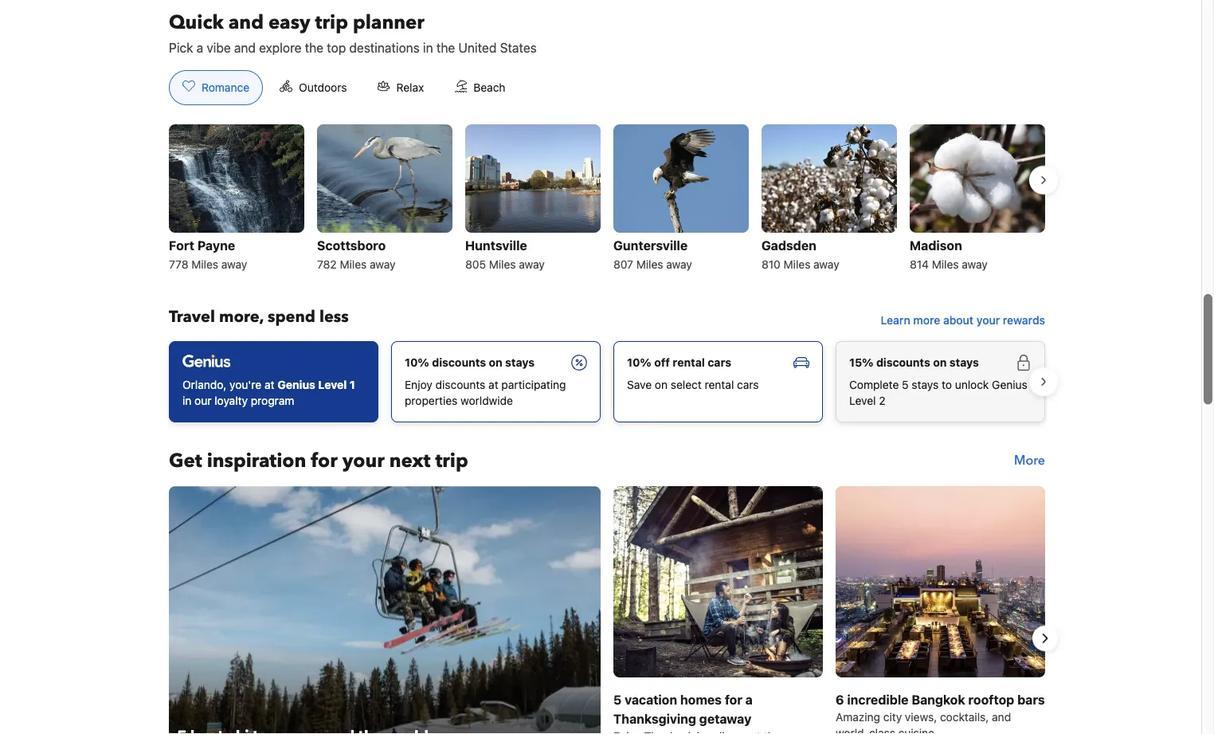 Task type: describe. For each thing, give the bounding box(es) containing it.
madison
[[910, 238, 963, 253]]

6 incredible bangkok rooftop bars image
[[836, 486, 1046, 678]]

miles for madison
[[933, 258, 959, 271]]

level inside complete 5 stays to unlock genius level 2
[[850, 394, 877, 407]]

class
[[870, 727, 896, 734]]

learn more about your rewards
[[881, 314, 1046, 327]]

1 horizontal spatial trip
[[436, 448, 469, 474]]

amazing
[[836, 711, 881, 724]]

1 vertical spatial rental
[[705, 378, 734, 391]]

782
[[317, 258, 337, 271]]

level inside orlando, you're at genius level 1 in our loyalty program
[[318, 378, 347, 391]]

at for genius
[[265, 378, 275, 391]]

away for huntsville
[[519, 258, 545, 271]]

0 vertical spatial rental
[[673, 356, 705, 369]]

fort
[[169, 238, 195, 253]]

worldwide
[[461, 394, 513, 407]]

more
[[1015, 452, 1046, 469]]

810
[[762, 258, 781, 271]]

views,
[[906, 711, 938, 724]]

travel more, spend less
[[169, 306, 349, 328]]

world-
[[836, 727, 870, 734]]

region containing fort payne
[[156, 118, 1059, 281]]

0 vertical spatial and
[[229, 9, 264, 35]]

5 vacation homes for a thanksgiving getaway
[[614, 692, 753, 727]]

for inside 5 vacation homes for a thanksgiving getaway
[[725, 692, 743, 707]]

1
[[350, 378, 355, 391]]

stays for 15% discounts on stays
[[950, 356, 980, 369]]

more link
[[1015, 448, 1046, 473]]

15% discounts on stays
[[850, 356, 980, 369]]

next
[[390, 448, 431, 474]]

united
[[459, 40, 497, 55]]

getaway
[[700, 711, 752, 727]]

orlando, you're at genius level 1 in our loyalty program
[[183, 378, 355, 407]]

6 incredible bangkok rooftop bars amazing city views, cocktails, and world-class cuisine.
[[836, 692, 1046, 734]]

tab list containing romance
[[156, 70, 532, 106]]

outdoors button
[[266, 70, 361, 105]]

your for rewards
[[977, 314, 1001, 327]]

participating
[[502, 378, 566, 391]]

guntersville
[[614, 238, 688, 253]]

top
[[327, 40, 346, 55]]

away for gadsden
[[814, 258, 840, 271]]

our
[[195, 394, 212, 407]]

away for madison
[[963, 258, 988, 271]]

805
[[466, 258, 486, 271]]

unlock
[[956, 378, 990, 391]]

about
[[944, 314, 974, 327]]

easy
[[269, 9, 311, 35]]

madison 814 miles away
[[910, 238, 988, 271]]

properties
[[405, 394, 458, 407]]

0 vertical spatial for
[[311, 448, 338, 474]]

in inside orlando, you're at genius level 1 in our loyalty program
[[183, 394, 192, 407]]

778
[[169, 258, 189, 271]]

complete
[[850, 378, 900, 391]]

10% for 10% off rental cars
[[627, 356, 652, 369]]

5 vacation homes for a thanksgiving getaway image
[[614, 486, 823, 678]]

spend
[[268, 306, 316, 328]]

1 vertical spatial and
[[234, 40, 256, 55]]

save
[[627, 378, 652, 391]]

6
[[836, 692, 845, 707]]

vacation
[[625, 692, 678, 707]]

2 the from the left
[[437, 40, 455, 55]]

on for stays
[[934, 356, 947, 369]]

loyalty
[[215, 394, 248, 407]]

enjoy
[[405, 378, 433, 391]]

more,
[[219, 306, 264, 328]]

guntersville 807 miles away
[[614, 238, 693, 271]]

complete 5 stays to unlock genius level 2
[[850, 378, 1028, 407]]

outdoors
[[299, 81, 347, 94]]

states
[[500, 40, 537, 55]]

2
[[880, 394, 886, 407]]

beach button
[[441, 70, 519, 105]]

15%
[[850, 356, 874, 369]]

miles for guntersville
[[637, 258, 664, 271]]

vibe
[[207, 40, 231, 55]]

5 inside complete 5 stays to unlock genius level 2
[[903, 378, 909, 391]]

discounts for discounts
[[432, 356, 486, 369]]

scottsboro
[[317, 238, 386, 253]]

orlando,
[[183, 378, 227, 391]]

scottsboro 782 miles away
[[317, 238, 396, 271]]

explore
[[259, 40, 302, 55]]

miles for gadsden
[[784, 258, 811, 271]]

1 horizontal spatial cars
[[738, 378, 759, 391]]

you're
[[230, 378, 262, 391]]

discounts for 5
[[877, 356, 931, 369]]

miles for huntsville
[[489, 258, 516, 271]]

enjoy discounts at participating properties worldwide
[[405, 378, 566, 407]]

10% discounts on stays
[[405, 356, 535, 369]]



Task type: locate. For each thing, give the bounding box(es) containing it.
on
[[489, 356, 503, 369], [934, 356, 947, 369], [655, 378, 668, 391]]

incredible
[[848, 692, 909, 707]]

fort payne 778 miles away
[[169, 238, 247, 271]]

2 miles from the left
[[340, 258, 367, 271]]

3 region from the top
[[156, 486, 1059, 734]]

1 the from the left
[[305, 40, 324, 55]]

gadsden 810 miles away
[[762, 238, 840, 271]]

get
[[169, 448, 202, 474]]

miles inside huntsville 805 miles away
[[489, 258, 516, 271]]

0 horizontal spatial in
[[183, 394, 192, 407]]

10% for 10% discounts on stays
[[405, 356, 430, 369]]

miles inside fort payne 778 miles away
[[192, 258, 219, 271]]

city
[[884, 711, 903, 724]]

discounts
[[432, 356, 486, 369], [877, 356, 931, 369], [436, 378, 486, 391]]

2 region from the top
[[156, 335, 1059, 429]]

away down payne
[[222, 258, 247, 271]]

miles down payne
[[192, 258, 219, 271]]

stays left the 'to'
[[912, 378, 939, 391]]

your left "next"
[[342, 448, 385, 474]]

0 horizontal spatial trip
[[315, 9, 348, 35]]

a inside 5 vacation homes for a thanksgiving getaway
[[746, 692, 753, 707]]

1 horizontal spatial stays
[[912, 378, 939, 391]]

trip up top
[[315, 9, 348, 35]]

1 vertical spatial a
[[746, 692, 753, 707]]

miles down madison
[[933, 258, 959, 271]]

less
[[320, 306, 349, 328]]

0 vertical spatial region
[[156, 118, 1059, 281]]

on up the 'to'
[[934, 356, 947, 369]]

5 vacation homes for a thanksgiving getaway link
[[614, 486, 823, 734]]

region containing 10% discounts on stays
[[156, 335, 1059, 429]]

in up 'relax'
[[423, 40, 433, 55]]

stays up unlock at the right bottom
[[950, 356, 980, 369]]

1 vertical spatial your
[[342, 448, 385, 474]]

discounts inside enjoy discounts at participating properties worldwide
[[436, 378, 486, 391]]

0 horizontal spatial stays
[[506, 356, 535, 369]]

0 horizontal spatial at
[[265, 378, 275, 391]]

blue genius logo image
[[183, 355, 231, 367], [183, 355, 231, 367]]

and right vibe
[[234, 40, 256, 55]]

a
[[197, 40, 203, 55], [746, 692, 753, 707]]

the left united
[[437, 40, 455, 55]]

away down huntsville
[[519, 258, 545, 271]]

region for the learn more about your rewards link
[[156, 335, 1059, 429]]

beach
[[474, 81, 506, 94]]

away down scottsboro on the top left
[[370, 258, 396, 271]]

a inside quick and easy trip planner pick a vibe and explore the top destinations in the united states
[[197, 40, 203, 55]]

away
[[222, 258, 247, 271], [370, 258, 396, 271], [519, 258, 545, 271], [667, 258, 693, 271], [814, 258, 840, 271], [963, 258, 988, 271]]

and inside 6 incredible bangkok rooftop bars amazing city views, cocktails, and world-class cuisine.
[[993, 711, 1012, 724]]

1 horizontal spatial at
[[489, 378, 499, 391]]

1 at from the left
[[265, 378, 275, 391]]

trip right "next"
[[436, 448, 469, 474]]

5 down the 15% discounts on stays
[[903, 378, 909, 391]]

0 horizontal spatial cars
[[708, 356, 732, 369]]

genius inside complete 5 stays to unlock genius level 2
[[993, 378, 1028, 391]]

1 vertical spatial region
[[156, 335, 1059, 429]]

more
[[914, 314, 941, 327]]

next image
[[1036, 629, 1055, 648]]

travel
[[169, 306, 215, 328]]

gadsden
[[762, 238, 817, 253]]

0 horizontal spatial 10%
[[405, 356, 430, 369]]

region containing 5 vacation homes for a thanksgiving getaway
[[156, 486, 1059, 734]]

away for scottsboro
[[370, 258, 396, 271]]

genius inside orlando, you're at genius level 1 in our loyalty program
[[278, 378, 316, 391]]

1 horizontal spatial your
[[977, 314, 1001, 327]]

0 horizontal spatial the
[[305, 40, 324, 55]]

0 vertical spatial cars
[[708, 356, 732, 369]]

for right inspiration
[[311, 448, 338, 474]]

2 away from the left
[[370, 258, 396, 271]]

destinations
[[350, 40, 420, 55]]

cars up save on select rental cars
[[708, 356, 732, 369]]

cocktails,
[[941, 711, 990, 724]]

miles down huntsville
[[489, 258, 516, 271]]

discounts up complete
[[877, 356, 931, 369]]

6 away from the left
[[963, 258, 988, 271]]

a up getaway
[[746, 692, 753, 707]]

relax button
[[364, 70, 438, 105]]

2 genius from the left
[[993, 378, 1028, 391]]

level down complete
[[850, 394, 877, 407]]

and down rooftop
[[993, 711, 1012, 724]]

2 vertical spatial and
[[993, 711, 1012, 724]]

2 10% from the left
[[627, 356, 652, 369]]

away down madison
[[963, 258, 988, 271]]

0 horizontal spatial on
[[489, 356, 503, 369]]

0 horizontal spatial level
[[318, 378, 347, 391]]

quick
[[169, 9, 224, 35]]

3 away from the left
[[519, 258, 545, 271]]

1 vertical spatial cars
[[738, 378, 759, 391]]

away inside madison 814 miles away
[[963, 258, 988, 271]]

2 vertical spatial region
[[156, 486, 1059, 734]]

discounts up enjoy discounts at participating properties worldwide
[[432, 356, 486, 369]]

10% off rental cars
[[627, 356, 732, 369]]

at up program
[[265, 378, 275, 391]]

0 horizontal spatial your
[[342, 448, 385, 474]]

1 vertical spatial trip
[[436, 448, 469, 474]]

0 vertical spatial a
[[197, 40, 203, 55]]

your for next
[[342, 448, 385, 474]]

miles down guntersville
[[637, 258, 664, 271]]

0 vertical spatial 5
[[903, 378, 909, 391]]

2 horizontal spatial stays
[[950, 356, 980, 369]]

in inside quick and easy trip planner pick a vibe and explore the top destinations in the united states
[[423, 40, 433, 55]]

stays inside complete 5 stays to unlock genius level 2
[[912, 378, 939, 391]]

1 horizontal spatial a
[[746, 692, 753, 707]]

rental right select
[[705, 378, 734, 391]]

1 vertical spatial level
[[850, 394, 877, 407]]

away inside gadsden 810 miles away
[[814, 258, 840, 271]]

1 vertical spatial in
[[183, 394, 192, 407]]

to
[[942, 378, 953, 391]]

rooftop
[[969, 692, 1015, 707]]

your right about
[[977, 314, 1001, 327]]

trip
[[315, 9, 348, 35], [436, 448, 469, 474]]

relax
[[397, 81, 424, 94]]

on up enjoy discounts at participating properties worldwide
[[489, 356, 503, 369]]

genius up program
[[278, 378, 316, 391]]

thanksgiving
[[614, 711, 697, 727]]

your
[[977, 314, 1001, 327], [342, 448, 385, 474]]

stays up participating
[[506, 356, 535, 369]]

rental up select
[[673, 356, 705, 369]]

miles inside guntersville 807 miles away
[[637, 258, 664, 271]]

1 horizontal spatial the
[[437, 40, 455, 55]]

1 horizontal spatial in
[[423, 40, 433, 55]]

miles down scottsboro on the top left
[[340, 258, 367, 271]]

program
[[251, 394, 295, 407]]

0 horizontal spatial for
[[311, 448, 338, 474]]

in left "our"
[[183, 394, 192, 407]]

0 horizontal spatial 5
[[614, 692, 622, 707]]

genius
[[278, 378, 316, 391], [993, 378, 1028, 391]]

814
[[910, 258, 930, 271]]

a left vibe
[[197, 40, 203, 55]]

huntsville
[[466, 238, 528, 253]]

off
[[655, 356, 670, 369]]

homes
[[681, 692, 722, 707]]

5 miles from the left
[[784, 258, 811, 271]]

miles down gadsden
[[784, 258, 811, 271]]

away inside scottsboro 782 miles away
[[370, 258, 396, 271]]

3 miles from the left
[[489, 258, 516, 271]]

region for "more" link
[[156, 486, 1059, 734]]

the left top
[[305, 40, 324, 55]]

learn more about your rewards link
[[875, 306, 1052, 335]]

0 vertical spatial in
[[423, 40, 433, 55]]

1 vertical spatial for
[[725, 692, 743, 707]]

romance button
[[169, 70, 263, 105]]

stays for 10% discounts on stays
[[506, 356, 535, 369]]

5
[[903, 378, 909, 391], [614, 692, 622, 707]]

10%
[[405, 356, 430, 369], [627, 356, 652, 369]]

romance
[[202, 81, 250, 94]]

tab list
[[156, 70, 532, 106]]

miles
[[192, 258, 219, 271], [340, 258, 367, 271], [489, 258, 516, 271], [637, 258, 664, 271], [784, 258, 811, 271], [933, 258, 959, 271]]

0 vertical spatial level
[[318, 378, 347, 391]]

1 vertical spatial 5
[[614, 692, 622, 707]]

5 left the vacation on the right bottom of the page
[[614, 692, 622, 707]]

payne
[[198, 238, 235, 253]]

1 horizontal spatial 10%
[[627, 356, 652, 369]]

0 vertical spatial trip
[[315, 9, 348, 35]]

bangkok
[[912, 692, 966, 707]]

5 inside 5 vacation homes for a thanksgiving getaway
[[614, 692, 622, 707]]

1 horizontal spatial genius
[[993, 378, 1028, 391]]

1 miles from the left
[[192, 258, 219, 271]]

cuisine.
[[899, 727, 938, 734]]

for
[[311, 448, 338, 474], [725, 692, 743, 707]]

807
[[614, 258, 634, 271]]

2 horizontal spatial on
[[934, 356, 947, 369]]

at for participating
[[489, 378, 499, 391]]

2 at from the left
[[489, 378, 499, 391]]

miles for scottsboro
[[340, 258, 367, 271]]

the
[[305, 40, 324, 55], [437, 40, 455, 55]]

cars
[[708, 356, 732, 369], [738, 378, 759, 391]]

1 horizontal spatial for
[[725, 692, 743, 707]]

miles inside gadsden 810 miles away
[[784, 258, 811, 271]]

region
[[156, 118, 1059, 281], [156, 335, 1059, 429], [156, 486, 1059, 734]]

away down guntersville
[[667, 258, 693, 271]]

at inside orlando, you're at genius level 1 in our loyalty program
[[265, 378, 275, 391]]

1 horizontal spatial on
[[655, 378, 668, 391]]

bars
[[1018, 692, 1046, 707]]

level
[[318, 378, 347, 391], [850, 394, 877, 407]]

quick and easy trip planner pick a vibe and explore the top destinations in the united states
[[169, 9, 537, 55]]

rewards
[[1004, 314, 1046, 327]]

0 horizontal spatial genius
[[278, 378, 316, 391]]

discounts down 10% discounts on stays
[[436, 378, 486, 391]]

6 miles from the left
[[933, 258, 959, 271]]

learn
[[881, 314, 911, 327]]

away inside huntsville 805 miles away
[[519, 258, 545, 271]]

and up vibe
[[229, 9, 264, 35]]

at
[[265, 378, 275, 391], [489, 378, 499, 391]]

on right save
[[655, 378, 668, 391]]

planner
[[353, 9, 425, 35]]

10% up enjoy
[[405, 356, 430, 369]]

cars right select
[[738, 378, 759, 391]]

away down gadsden
[[814, 258, 840, 271]]

at inside enjoy discounts at participating properties worldwide
[[489, 378, 499, 391]]

1 genius from the left
[[278, 378, 316, 391]]

4 miles from the left
[[637, 258, 664, 271]]

get inspiration for your next trip
[[169, 448, 469, 474]]

away inside guntersville 807 miles away
[[667, 258, 693, 271]]

trip inside quick and easy trip planner pick a vibe and explore the top destinations in the united states
[[315, 9, 348, 35]]

10% up save
[[627, 356, 652, 369]]

away for guntersville
[[667, 258, 693, 271]]

1 horizontal spatial 5
[[903, 378, 909, 391]]

level left '1'
[[318, 378, 347, 391]]

miles inside madison 814 miles away
[[933, 258, 959, 271]]

inspiration
[[207, 448, 306, 474]]

on for at
[[489, 356, 503, 369]]

rental
[[673, 356, 705, 369], [705, 378, 734, 391]]

select
[[671, 378, 702, 391]]

for up getaway
[[725, 692, 743, 707]]

4 away from the left
[[667, 258, 693, 271]]

miles inside scottsboro 782 miles away
[[340, 258, 367, 271]]

save on select rental cars
[[627, 378, 759, 391]]

1 away from the left
[[222, 258, 247, 271]]

at up 'worldwide'
[[489, 378, 499, 391]]

and
[[229, 9, 264, 35], [234, 40, 256, 55], [993, 711, 1012, 724]]

5 away from the left
[[814, 258, 840, 271]]

1 region from the top
[[156, 118, 1059, 281]]

0 horizontal spatial a
[[197, 40, 203, 55]]

huntsville 805 miles away
[[466, 238, 545, 271]]

genius right unlock at the right bottom
[[993, 378, 1028, 391]]

1 horizontal spatial level
[[850, 394, 877, 407]]

1 10% from the left
[[405, 356, 430, 369]]

0 vertical spatial your
[[977, 314, 1001, 327]]

away inside fort payne 778 miles away
[[222, 258, 247, 271]]

pick
[[169, 40, 193, 55]]



Task type: vqa. For each thing, say whether or not it's contained in the screenshot.


